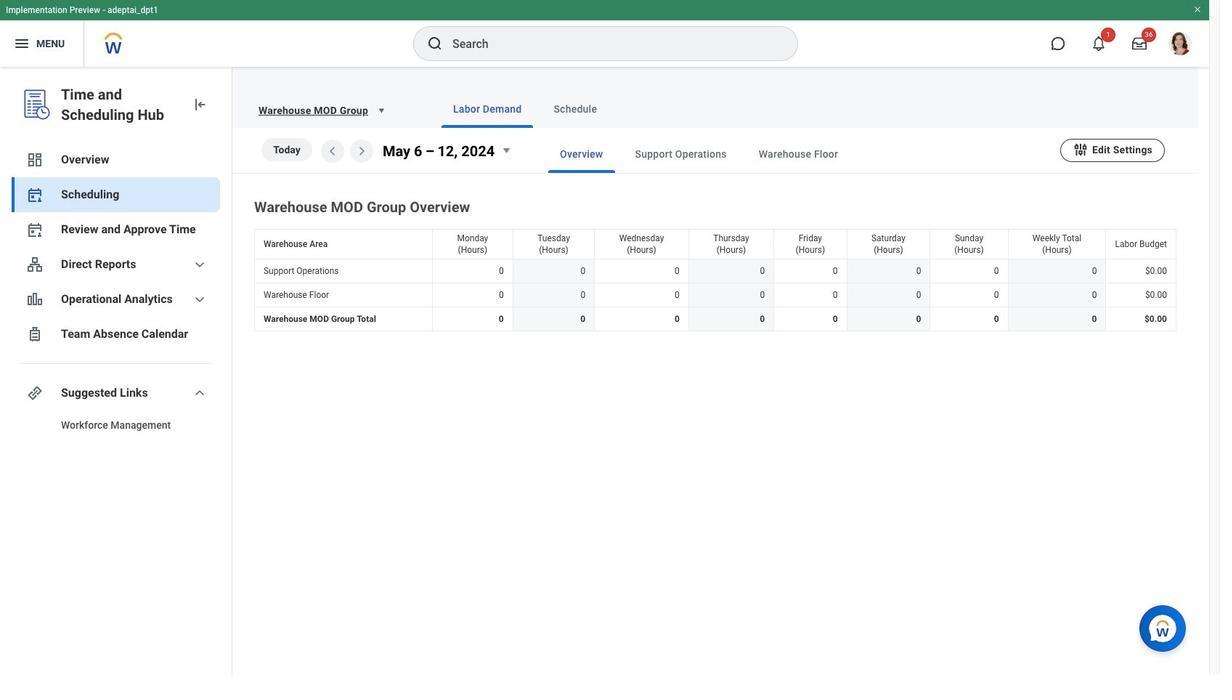 Task type: vqa. For each thing, say whether or not it's contained in the screenshot.
chevron down small icon
yes



Task type: describe. For each thing, give the bounding box(es) containing it.
inbox large image
[[1133, 36, 1147, 51]]

navigation pane region
[[0, 67, 233, 675]]

1 vertical spatial tab list
[[520, 135, 1061, 173]]

close environment banner image
[[1194, 5, 1203, 14]]

notifications large image
[[1092, 36, 1107, 51]]

justify image
[[13, 35, 31, 52]]

dashboard image
[[26, 151, 44, 169]]

caret down small image
[[374, 103, 389, 118]]

caret down small image
[[498, 142, 515, 159]]

1 calendar user solid image from the top
[[26, 186, 44, 203]]

chevron down small image for "link" image
[[191, 384, 209, 402]]

profile logan mcneil image
[[1169, 32, 1192, 58]]

configure image
[[1073, 141, 1089, 157]]

chevron down small image
[[191, 256, 209, 273]]

transformation import image
[[191, 96, 209, 113]]

2 calendar user solid image from the top
[[26, 221, 44, 238]]



Task type: locate. For each thing, give the bounding box(es) containing it.
chevron right small image
[[353, 142, 371, 160]]

1 vertical spatial chevron down small image
[[191, 384, 209, 402]]

2 chevron down small image from the top
[[191, 384, 209, 402]]

link image
[[26, 384, 44, 402]]

calendar user solid image down dashboard icon
[[26, 186, 44, 203]]

1 chevron down small image from the top
[[191, 291, 209, 308]]

search image
[[427, 35, 444, 52]]

tab list
[[413, 90, 1181, 128], [520, 135, 1061, 173]]

calendar user solid image
[[26, 186, 44, 203], [26, 221, 44, 238]]

view team image
[[26, 256, 44, 273]]

chevron down small image for chart icon
[[191, 291, 209, 308]]

0 vertical spatial chevron down small image
[[191, 291, 209, 308]]

banner
[[0, 0, 1210, 67]]

chevron down small image
[[191, 291, 209, 308], [191, 384, 209, 402]]

calendar user solid image up view team icon
[[26, 221, 44, 238]]

tab panel
[[233, 128, 1199, 334]]

time and scheduling hub element
[[61, 84, 179, 125]]

0 vertical spatial calendar user solid image
[[26, 186, 44, 203]]

chart image
[[26, 291, 44, 308]]

Search Workday  search field
[[453, 28, 768, 60]]

task timeoff image
[[26, 326, 44, 343]]

0 vertical spatial tab list
[[413, 90, 1181, 128]]

1 vertical spatial calendar user solid image
[[26, 221, 44, 238]]

chevron left small image
[[324, 142, 342, 160]]



